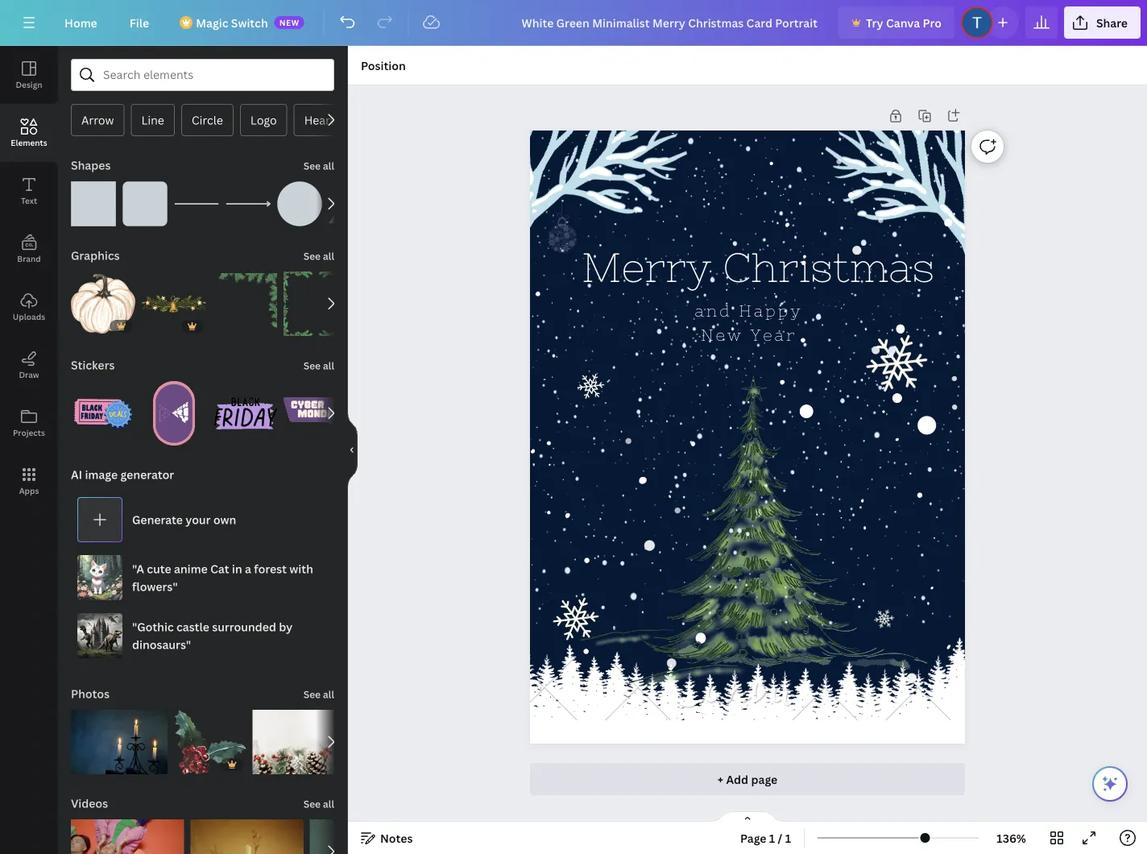 Task type: locate. For each thing, give the bounding box(es) containing it.
canva assistant image
[[1101, 774, 1120, 794]]

see all for shapes
[[304, 159, 334, 172]]

4 all from the top
[[323, 688, 334, 701]]

notes
[[380, 830, 413, 846]]

all
[[323, 159, 334, 172], [323, 249, 334, 263], [323, 359, 334, 372], [323, 688, 334, 701], [323, 797, 334, 811]]

add this line to the canvas image
[[174, 181, 219, 226], [226, 181, 271, 226]]

photos
[[71, 686, 110, 701]]

shapes button
[[69, 149, 112, 181]]

5 see from the top
[[304, 797, 321, 811]]

draw button
[[0, 336, 58, 394]]

shapes
[[71, 158, 111, 173]]

christmas decorations at home image
[[253, 710, 349, 774]]

by
[[279, 619, 293, 634]]

see all up christmas decorations at home image
[[304, 688, 334, 701]]

canva
[[886, 15, 920, 30]]

see all down christmas decorations at home image
[[304, 797, 334, 811]]

5 all from the top
[[323, 797, 334, 811]]

photos button
[[69, 678, 111, 710]]

"gothic
[[132, 619, 174, 634]]

all up triangle up image
[[323, 159, 334, 172]]

see all button for stickers
[[302, 349, 336, 381]]

see all up decorative christmas border image
[[304, 249, 334, 263]]

group
[[71, 172, 116, 226], [122, 172, 168, 226], [277, 172, 322, 226], [71, 262, 135, 336], [213, 262, 277, 336], [142, 272, 206, 336], [284, 272, 348, 336], [71, 371, 135, 446], [142, 371, 206, 446], [213, 381, 277, 446], [284, 381, 348, 446], [71, 700, 167, 774], [174, 710, 246, 774], [253, 710, 349, 774], [71, 810, 184, 854], [190, 810, 303, 854], [310, 819, 423, 854]]

1 see all from the top
[[304, 159, 334, 172]]

and
[[695, 302, 732, 320]]

see for photos
[[304, 688, 321, 701]]

try canva pro
[[866, 15, 942, 30]]

see down christmas decorations at home image
[[304, 797, 321, 811]]

2 all from the top
[[323, 249, 334, 263]]

see all for graphics
[[304, 249, 334, 263]]

add
[[726, 771, 749, 787]]

add this line to the canvas image left white circle shape image
[[226, 181, 271, 226]]

show pages image
[[709, 811, 786, 823]]

uploads
[[13, 311, 45, 322]]

christmas arrangement watercolor image
[[142, 272, 206, 336]]

1 1 from the left
[[769, 830, 775, 846]]

arrow
[[81, 112, 114, 128]]

all down decorative christmas border image
[[323, 359, 334, 372]]

stickers
[[71, 357, 115, 373]]

see
[[304, 159, 321, 172], [304, 249, 321, 263], [304, 359, 321, 372], [304, 688, 321, 701], [304, 797, 321, 811]]

position button
[[355, 52, 412, 78]]

generate your own
[[132, 512, 236, 527]]

see for graphics
[[304, 249, 321, 263]]

see up white circle shape image
[[304, 159, 321, 172]]

all for graphics
[[323, 249, 334, 263]]

1 see all button from the top
[[302, 149, 336, 181]]

4 see all button from the top
[[302, 678, 336, 710]]

elements
[[11, 137, 47, 148]]

see for shapes
[[304, 159, 321, 172]]

square image
[[71, 181, 116, 226]]

all for videos
[[323, 797, 334, 811]]

1 horizontal spatial 1
[[785, 830, 791, 846]]

christmas mistletoe branch watercolor illustration image
[[174, 710, 246, 774]]

notes button
[[355, 825, 419, 851]]

forest silhouette image
[[498, 632, 966, 740]]

3 see from the top
[[304, 359, 321, 372]]

see all up white circle shape image
[[304, 159, 334, 172]]

see down decorative christmas border image
[[304, 359, 321, 372]]

graphics
[[71, 248, 120, 263]]

logo button
[[240, 104, 287, 136]]

file button
[[117, 6, 162, 39]]

try canva pro button
[[839, 6, 955, 39]]

1 see from the top
[[304, 159, 321, 172]]

graphics button
[[69, 239, 121, 272]]

generate
[[132, 512, 183, 527]]

see all button for shapes
[[302, 149, 336, 181]]

white circle shape image
[[277, 181, 322, 226]]

3 see all button from the top
[[302, 349, 336, 381]]

see all button for graphics
[[302, 239, 336, 272]]

1 right the /
[[785, 830, 791, 846]]

switch
[[231, 15, 268, 30]]

design
[[16, 79, 42, 90]]

3 all from the top
[[323, 359, 334, 372]]

draw
[[19, 369, 39, 380]]

see for stickers
[[304, 359, 321, 372]]

ai
[[71, 467, 82, 482]]

all down christmas decorations at home image
[[323, 797, 334, 811]]

year
[[751, 326, 797, 344]]

merry christmas
[[582, 244, 935, 291]]

see all down decorative christmas border image
[[304, 359, 334, 372]]

generator
[[120, 467, 174, 482]]

projects
[[13, 427, 45, 438]]

0 horizontal spatial 1
[[769, 830, 775, 846]]

4 see from the top
[[304, 688, 321, 701]]

+
[[718, 771, 724, 787]]

"a cute anime cat in a forest with flowers"
[[132, 561, 313, 594]]

position
[[361, 58, 406, 73]]

3 see all from the top
[[304, 359, 334, 372]]

1 all from the top
[[323, 159, 334, 172]]

1 horizontal spatial add this line to the canvas image
[[226, 181, 271, 226]]

0 horizontal spatial add this line to the canvas image
[[174, 181, 219, 226]]

all up decorative christmas border image
[[323, 249, 334, 263]]

anime
[[174, 561, 208, 576]]

2 see from the top
[[304, 249, 321, 263]]

2 add this line to the canvas image from the left
[[226, 181, 271, 226]]

watercolor white pumpkin image
[[71, 272, 135, 336]]

see up decorative christmas border image
[[304, 249, 321, 263]]

uploads button
[[0, 278, 58, 336]]

2 1 from the left
[[785, 830, 791, 846]]

1 add this line to the canvas image from the left
[[174, 181, 219, 226]]

see all button
[[302, 149, 336, 181], [302, 239, 336, 272], [302, 349, 336, 381], [302, 678, 336, 710], [302, 787, 336, 819]]

new
[[701, 326, 744, 344]]

2 see all button from the top
[[302, 239, 336, 272]]

4 see all from the top
[[304, 688, 334, 701]]

1
[[769, 830, 775, 846], [785, 830, 791, 846]]

cute
[[147, 561, 171, 576]]

2 see all from the top
[[304, 249, 334, 263]]

5 see all from the top
[[304, 797, 334, 811]]

apps
[[19, 485, 39, 496]]

decorative christmas border image
[[284, 272, 348, 336]]

home
[[64, 15, 97, 30]]

videos
[[71, 796, 108, 811]]

all for stickers
[[323, 359, 334, 372]]

see all for stickers
[[304, 359, 334, 372]]

see all
[[304, 159, 334, 172], [304, 249, 334, 263], [304, 359, 334, 372], [304, 688, 334, 701], [304, 797, 334, 811]]

"gothic castle surrounded by dinosaurs"
[[132, 619, 293, 652]]

1 left the /
[[769, 830, 775, 846]]

pro
[[923, 15, 942, 30]]

5 see all button from the top
[[302, 787, 336, 819]]

all up christmas decorations at home image
[[323, 688, 334, 701]]

flowers"
[[132, 579, 178, 594]]

136%
[[997, 830, 1026, 846]]

add this line to the canvas image right the rounded square image
[[174, 181, 219, 226]]

see up christmas decorations at home image
[[304, 688, 321, 701]]



Task type: vqa. For each thing, say whether or not it's contained in the screenshot.
Shapes Button
yes



Task type: describe. For each thing, give the bounding box(es) containing it.
Search elements search field
[[103, 60, 302, 90]]

and happy new year
[[695, 302, 803, 344]]

castle
[[176, 619, 209, 634]]

hide image
[[347, 411, 358, 489]]

see all for videos
[[304, 797, 334, 811]]

videos button
[[69, 787, 110, 819]]

design button
[[0, 46, 58, 104]]

share
[[1096, 15, 1128, 30]]

logo
[[250, 112, 277, 128]]

circle
[[192, 112, 223, 128]]

see all for photos
[[304, 688, 334, 701]]

+ add page button
[[530, 763, 965, 795]]

page 1 / 1
[[740, 830, 791, 846]]

line
[[141, 112, 164, 128]]

see for videos
[[304, 797, 321, 811]]

magic
[[196, 15, 228, 30]]

Design title text field
[[509, 6, 832, 39]]

your
[[186, 512, 211, 527]]

new
[[279, 17, 300, 28]]

page
[[740, 830, 767, 846]]

triangle up image
[[329, 181, 374, 226]]

text button
[[0, 162, 58, 220]]

a
[[245, 561, 251, 576]]

forest
[[254, 561, 287, 576]]

/
[[778, 830, 783, 846]]

text
[[21, 195, 37, 206]]

page
[[751, 771, 778, 787]]

with
[[289, 561, 313, 576]]

try
[[866, 15, 884, 30]]

brand button
[[0, 220, 58, 278]]

brand
[[17, 253, 41, 264]]

heart button
[[294, 104, 345, 136]]

main menu bar
[[0, 0, 1147, 46]]

magic switch
[[196, 15, 268, 30]]

watercolor christmas border image
[[213, 272, 277, 336]]

heart
[[304, 112, 335, 128]]

christmas (new year) element image
[[548, 213, 577, 253]]

all for shapes
[[323, 159, 334, 172]]

see all button for videos
[[302, 787, 336, 819]]

dinosaurs"
[[132, 637, 191, 652]]

image
[[85, 467, 118, 482]]

rounded square image
[[122, 181, 168, 226]]

christmas
[[723, 244, 935, 291]]

happy
[[739, 302, 803, 320]]

merry
[[582, 244, 712, 291]]

own
[[213, 512, 236, 527]]

"a
[[132, 561, 144, 576]]

136% button
[[985, 825, 1038, 851]]

in
[[232, 561, 242, 576]]

+ add page
[[718, 771, 778, 787]]

stickers button
[[69, 349, 116, 381]]

ai image generator
[[71, 467, 174, 482]]

projects button
[[0, 394, 58, 452]]

see all button for photos
[[302, 678, 336, 710]]

all for photos
[[323, 688, 334, 701]]

side panel tab list
[[0, 46, 58, 510]]

black metal candle holder with white candles image
[[71, 710, 167, 774]]

circle button
[[181, 104, 234, 136]]

elements button
[[0, 104, 58, 162]]

file
[[130, 15, 149, 30]]

share button
[[1064, 6, 1141, 39]]

arrow button
[[71, 104, 124, 136]]

home link
[[52, 6, 110, 39]]

apps button
[[0, 452, 58, 510]]

surrounded
[[212, 619, 276, 634]]

cat
[[210, 561, 229, 576]]

line button
[[131, 104, 175, 136]]



